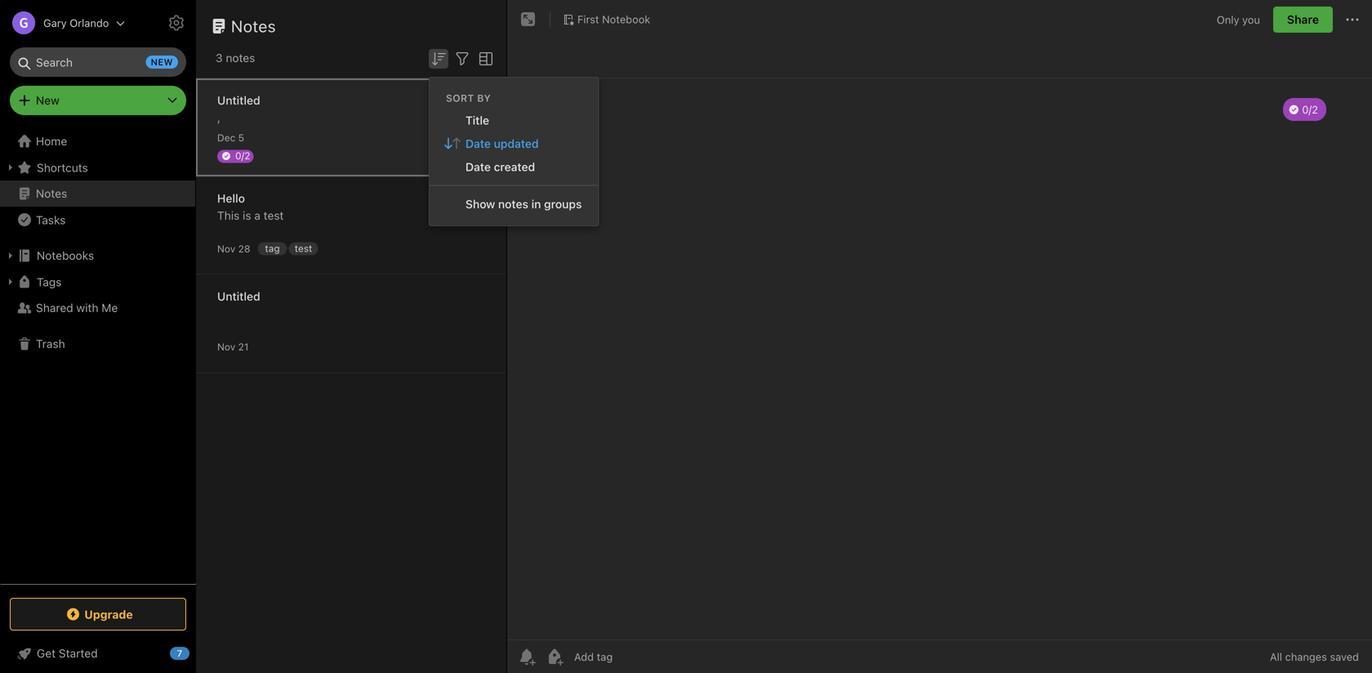 Task type: locate. For each thing, give the bounding box(es) containing it.
0 horizontal spatial test
[[264, 209, 284, 222]]

untitled down "nov 28"
[[217, 290, 260, 303]]

2 date from the top
[[466, 160, 491, 173]]

this
[[217, 209, 240, 222]]

notes
[[231, 16, 276, 36], [36, 187, 67, 200]]

1 vertical spatial date
[[466, 160, 491, 173]]

tree
[[0, 128, 196, 583]]

sort
[[446, 92, 474, 104]]

0 vertical spatial nov
[[217, 243, 235, 254]]

only
[[1217, 13, 1240, 26]]

tag
[[265, 243, 280, 254]]

started
[[59, 647, 98, 660]]

0 vertical spatial date
[[466, 137, 491, 150]]

trash
[[36, 337, 65, 350]]

saved
[[1330, 651, 1359, 663]]

1 vertical spatial notes
[[36, 187, 67, 200]]

dec 5
[[217, 132, 244, 143]]

tasks button
[[0, 207, 195, 233]]

1 horizontal spatial notes
[[498, 197, 529, 211]]

nov
[[217, 243, 235, 254], [217, 341, 235, 353]]

Search text field
[[21, 47, 175, 77]]

add a reminder image
[[517, 647, 537, 667]]

test right tag
[[295, 243, 312, 254]]

trash link
[[0, 331, 195, 357]]

only you
[[1217, 13, 1260, 26]]

first
[[578, 13, 599, 25]]

all
[[1270, 651, 1283, 663]]

first notebook
[[578, 13, 651, 25]]

more actions image
[[1343, 10, 1363, 29]]

you
[[1243, 13, 1260, 26]]

0 horizontal spatial notes
[[226, 51, 255, 65]]

1 vertical spatial notes
[[498, 197, 529, 211]]

date updated link
[[430, 132, 598, 155]]

date for date created
[[466, 160, 491, 173]]

0 vertical spatial test
[[264, 209, 284, 222]]

test right a
[[264, 209, 284, 222]]

0 vertical spatial untitled
[[217, 94, 260, 107]]

nov for nov 28
[[217, 243, 235, 254]]

tree containing home
[[0, 128, 196, 583]]

a
[[254, 209, 261, 222]]

notes left in at the top left
[[498, 197, 529, 211]]

notes inside the show notes in groups link
[[498, 197, 529, 211]]

click to collapse image
[[190, 643, 202, 663]]

expand tags image
[[4, 275, 17, 288]]

0 horizontal spatial notes
[[36, 187, 67, 200]]

date down title
[[466, 137, 491, 150]]

notebook
[[602, 13, 651, 25]]

28
[[238, 243, 250, 254]]

1 vertical spatial nov
[[217, 341, 235, 353]]

changes
[[1286, 651, 1327, 663]]

notes right 3
[[226, 51, 255, 65]]

More actions field
[[1343, 7, 1363, 33]]

1 date from the top
[[466, 137, 491, 150]]

title link
[[430, 108, 598, 132]]

1 vertical spatial untitled
[[217, 290, 260, 303]]

3 notes
[[216, 51, 255, 65]]

notes up 3 notes
[[231, 16, 276, 36]]

upgrade
[[84, 608, 133, 621]]

date
[[466, 137, 491, 150], [466, 160, 491, 173]]

settings image
[[167, 13, 186, 33]]

title
[[466, 113, 489, 127]]

View options field
[[472, 47, 496, 68]]

21
[[238, 341, 249, 353]]

1 vertical spatial test
[[295, 243, 312, 254]]

hello
[[217, 192, 245, 205]]

Note Editor text field
[[507, 78, 1372, 640]]

show notes in groups link
[[430, 192, 598, 215]]

Help and Learning task checklist field
[[0, 640, 196, 667]]

nov for nov 21
[[217, 341, 235, 353]]

date for date updated
[[466, 137, 491, 150]]

test
[[264, 209, 284, 222], [295, 243, 312, 254]]

new
[[151, 57, 173, 67]]

created
[[494, 160, 535, 173]]

0 vertical spatial notes
[[226, 51, 255, 65]]

nov left 28
[[217, 243, 235, 254]]

2 untitled from the top
[[217, 290, 260, 303]]

5
[[238, 132, 244, 143]]

Add filters field
[[453, 47, 472, 68]]

date updated
[[466, 137, 539, 150]]

untitled up the ,
[[217, 94, 260, 107]]

all changes saved
[[1270, 651, 1359, 663]]

1 horizontal spatial notes
[[231, 16, 276, 36]]

notes
[[226, 51, 255, 65], [498, 197, 529, 211]]

nov left 21
[[217, 341, 235, 353]]

me
[[102, 301, 118, 315]]

untitled
[[217, 94, 260, 107], [217, 290, 260, 303]]

hello this is a test
[[217, 192, 284, 222]]

dropdown list menu
[[430, 108, 598, 215]]

show
[[466, 197, 495, 211]]

1 untitled from the top
[[217, 94, 260, 107]]

shared with me link
[[0, 295, 195, 321]]

date down date updated
[[466, 160, 491, 173]]

date created
[[466, 160, 535, 173]]

notes up tasks
[[36, 187, 67, 200]]

expand notebooks image
[[4, 249, 17, 262]]

2 nov from the top
[[217, 341, 235, 353]]

1 nov from the top
[[217, 243, 235, 254]]

gary
[[43, 17, 67, 29]]



Task type: vqa. For each thing, say whether or not it's contained in the screenshot.
tree at the left in 'Main' Element
no



Task type: describe. For each thing, give the bounding box(es) containing it.
first notebook button
[[557, 8, 656, 31]]

3
[[216, 51, 223, 65]]

in
[[532, 197, 541, 211]]

home
[[36, 134, 67, 148]]

Add tag field
[[573, 650, 695, 664]]

notebooks link
[[0, 243, 195, 269]]

untitled ,
[[217, 94, 260, 124]]

notes for show
[[498, 197, 529, 211]]

by
[[477, 92, 491, 104]]

tasks
[[36, 213, 66, 226]]

,
[[217, 111, 221, 124]]

updated
[[494, 137, 539, 150]]

notes for 3
[[226, 51, 255, 65]]

untitled for untitled ,
[[217, 94, 260, 107]]

tags
[[37, 275, 62, 289]]

nov 21
[[217, 341, 249, 353]]

1 horizontal spatial test
[[295, 243, 312, 254]]

shared with me
[[36, 301, 118, 315]]

expand note image
[[519, 10, 538, 29]]

shared
[[36, 301, 73, 315]]

add filters image
[[453, 49, 472, 68]]

groups
[[544, 197, 582, 211]]

tags button
[[0, 269, 195, 295]]

untitled for untitled
[[217, 290, 260, 303]]

test inside the hello this is a test
[[264, 209, 284, 222]]

7
[[177, 648, 182, 659]]

new search field
[[21, 47, 178, 77]]

note window element
[[507, 0, 1372, 673]]

new button
[[10, 86, 186, 115]]

get started
[[37, 647, 98, 660]]

share
[[1287, 13, 1319, 26]]

date created link
[[430, 155, 598, 178]]

notebooks
[[37, 249, 94, 262]]

dec
[[217, 132, 236, 143]]

shortcuts button
[[0, 154, 195, 181]]

is
[[243, 209, 251, 222]]

with
[[76, 301, 98, 315]]

shortcuts
[[37, 161, 88, 174]]

orlando
[[70, 17, 109, 29]]

notes link
[[0, 181, 195, 207]]

upgrade button
[[10, 598, 186, 631]]

notes inside notes link
[[36, 187, 67, 200]]

nov 28
[[217, 243, 250, 254]]

new
[[36, 94, 59, 107]]

gary orlando
[[43, 17, 109, 29]]

show notes in groups
[[466, 197, 582, 211]]

share button
[[1274, 7, 1333, 33]]

Account field
[[0, 7, 125, 39]]

home link
[[0, 128, 196, 154]]

get
[[37, 647, 56, 660]]

0 vertical spatial notes
[[231, 16, 276, 36]]

add tag image
[[545, 647, 565, 667]]

Sort options field
[[429, 47, 448, 68]]

sort by
[[446, 92, 491, 104]]

0/2
[[235, 150, 250, 161]]



